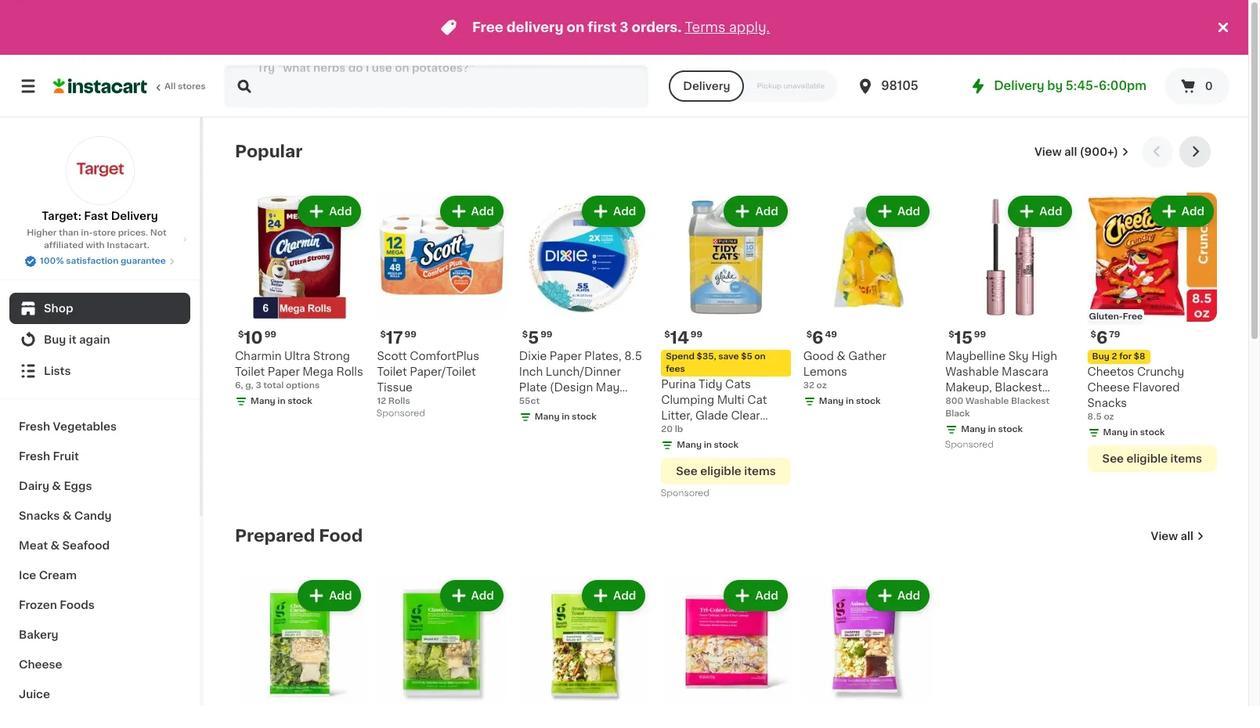 Task type: vqa. For each thing, say whether or not it's contained in the screenshot.
the rightmost 'Paper'
yes



Task type: locate. For each thing, give the bounding box(es) containing it.
$ up charmin at the left
[[238, 331, 244, 340]]

add
[[329, 206, 352, 217], [471, 206, 494, 217], [613, 206, 636, 217], [756, 206, 778, 217], [898, 206, 921, 217], [1040, 206, 1063, 217], [1182, 206, 1205, 217], [329, 591, 352, 602], [471, 591, 494, 602], [613, 591, 636, 602], [756, 591, 778, 602], [898, 591, 921, 602]]

spend
[[666, 353, 695, 361]]

oz
[[817, 382, 827, 390], [1104, 413, 1114, 422]]

see eligible items button down cheetos crunchy cheese flavored snacks 8.5 oz
[[1088, 446, 1217, 473]]

in for 5
[[562, 413, 570, 422]]

None search field
[[224, 64, 649, 108]]

$ inside $ 6 49
[[807, 331, 812, 340]]

& for snacks
[[62, 511, 72, 522]]

1 horizontal spatial delivery
[[683, 81, 730, 92]]

1 horizontal spatial 3
[[620, 21, 629, 34]]

oz down cheetos
[[1104, 413, 1114, 422]]

1 vertical spatial view
[[1151, 531, 1178, 542]]

terms
[[685, 21, 726, 34]]

3 right g,
[[256, 382, 261, 390]]

0 vertical spatial rolls
[[336, 367, 363, 378]]

in for 15
[[988, 426, 996, 434]]

eligible
[[1127, 454, 1168, 465], [701, 466, 742, 477]]

rolls inside scott comfortplus toilet paper/toilet tissue 12 rolls
[[388, 398, 410, 406]]

save
[[719, 353, 739, 361]]

2 horizontal spatial delivery
[[994, 80, 1045, 92]]

frozen foods link
[[9, 591, 190, 620]]

see for 14
[[676, 466, 698, 477]]

rolls down the tissue
[[388, 398, 410, 406]]

higher
[[27, 229, 57, 237]]

ice cream
[[19, 570, 77, 581]]

1 horizontal spatial items
[[1171, 454, 1203, 465]]

toilet inside scott comfortplus toilet paper/toilet tissue 12 rolls
[[377, 367, 407, 378]]

6,
[[235, 382, 243, 390]]

sponsored badge image
[[377, 410, 425, 419], [946, 441, 993, 450], [661, 490, 709, 499]]

in for 10
[[278, 398, 286, 406]]

snacks down cheetos
[[1088, 398, 1127, 409]]

1 vertical spatial black
[[946, 410, 970, 419]]

in down cheetos crunchy cheese flavored snacks 8.5 oz
[[1130, 429, 1138, 437]]

see down springs on the right
[[676, 466, 698, 477]]

& up lemons
[[837, 351, 846, 362]]

fresh for fresh vegetables
[[19, 421, 50, 432]]

3
[[620, 21, 629, 34], [256, 382, 261, 390]]

item carousel region
[[235, 136, 1217, 509], [235, 521, 1217, 707]]

1 horizontal spatial eligible
[[1127, 454, 1168, 465]]

1 vertical spatial all
[[1181, 531, 1194, 542]]

cats
[[725, 379, 751, 390]]

stock for 6
[[856, 398, 881, 406]]

99 inside $ 14 99
[[691, 331, 703, 340]]

6 left 49
[[812, 330, 824, 347]]

delivery by 5:45-6:00pm link
[[969, 77, 1147, 96]]

0 horizontal spatial cheese
[[19, 660, 62, 671]]

toilet
[[235, 367, 265, 378], [377, 367, 407, 378]]

on inside spend $35, save $5 on fees
[[755, 353, 766, 361]]

0 vertical spatial all
[[1065, 146, 1078, 157]]

items down clear
[[744, 466, 776, 477]]

2 fresh from the top
[[19, 451, 50, 462]]

$ inside $ 15 99
[[949, 331, 955, 340]]

instacart.
[[107, 241, 150, 250]]

oz inside cheetos crunchy cheese flavored snacks 8.5 oz
[[1104, 413, 1114, 422]]

0 vertical spatial snacks
[[1088, 398, 1127, 409]]

800 washable blackest black
[[946, 398, 1050, 419]]

in down (design
[[562, 413, 570, 422]]

free
[[472, 21, 504, 34], [1123, 313, 1143, 322]]

many for 15
[[961, 426, 986, 434]]

0 vertical spatial 8.5
[[624, 351, 642, 362]]

purina
[[661, 379, 696, 390]]

$ up the scott
[[380, 331, 386, 340]]

1 horizontal spatial on
[[755, 353, 766, 361]]

not
[[150, 229, 167, 237]]

cheese down bakery
[[19, 660, 62, 671]]

delivery
[[507, 21, 564, 34]]

(900+)
[[1080, 146, 1119, 157]]

1 vertical spatial see
[[676, 466, 698, 477]]

toilet up g,
[[235, 367, 265, 378]]

$ inside $ 5 99
[[522, 331, 528, 340]]

black down 800
[[946, 410, 970, 419]]

fresh up fresh fruit
[[19, 421, 50, 432]]

1 vertical spatial rolls
[[388, 398, 410, 406]]

many in stock down "good & gather lemons 32 oz"
[[819, 398, 881, 406]]

99 for 5
[[541, 331, 553, 340]]

0 horizontal spatial see eligible items button
[[661, 459, 791, 485]]

$ left 49
[[807, 331, 812, 340]]

1 horizontal spatial see eligible items button
[[1088, 446, 1217, 473]]

many in stock down 800 washable blackest black
[[961, 426, 1023, 434]]

3 right first on the top left
[[620, 21, 629, 34]]

1 item carousel region from the top
[[235, 136, 1217, 509]]

$ inside $ 6 79
[[1091, 331, 1097, 340]]

2 99 from the left
[[405, 331, 417, 340]]

1 vertical spatial items
[[744, 466, 776, 477]]

on left first on the top left
[[567, 21, 585, 34]]

fresh fruit
[[19, 451, 79, 462]]

snacks inside cheetos crunchy cheese flavored snacks 8.5 oz
[[1088, 398, 1127, 409]]

eggs
[[64, 481, 92, 492]]

1 horizontal spatial view
[[1151, 531, 1178, 542]]

in down total
[[278, 398, 286, 406]]

1 vertical spatial blackest
[[1011, 398, 1050, 406]]

1 vertical spatial oz
[[1104, 413, 1114, 422]]

1 horizontal spatial cheese
[[1088, 383, 1130, 394]]

buy left it at the top
[[44, 335, 66, 345]]

8.5 down cheetos
[[1088, 413, 1102, 422]]

stock down 800 washable blackest black
[[998, 426, 1023, 434]]

98105 button
[[856, 64, 950, 108]]

all inside view all (900+) link
[[1065, 146, 1078, 157]]

0 vertical spatial item carousel region
[[235, 136, 1217, 509]]

product group containing 15
[[946, 193, 1075, 454]]

99 inside $ 5 99
[[541, 331, 553, 340]]

0 horizontal spatial on
[[567, 21, 585, 34]]

oz right 32
[[817, 382, 827, 390]]

0 vertical spatial blackest
[[995, 383, 1043, 394]]

buy left 2 at right
[[1093, 353, 1110, 361]]

99 right 17
[[405, 331, 417, 340]]

2 vertical spatial sponsored badge image
[[661, 490, 709, 499]]

litter,
[[661, 411, 693, 422]]

sponsored badge image for 17
[[377, 410, 425, 419]]

paper up lunch/dinner
[[550, 351, 582, 362]]

1 fresh from the top
[[19, 421, 50, 432]]

all inside view all link
[[1181, 531, 1194, 542]]

2 6 from the left
[[1097, 330, 1108, 347]]

delivery down terms
[[683, 81, 730, 92]]

0 horizontal spatial see eligible items
[[676, 466, 776, 477]]

0 vertical spatial see eligible items
[[1103, 454, 1203, 465]]

target: fast delivery logo image
[[65, 136, 134, 205]]

many down vary)
[[535, 413, 560, 422]]

clear
[[731, 411, 760, 422]]

79
[[1110, 331, 1121, 340]]

0 vertical spatial washable
[[946, 367, 999, 378]]

99 for 10
[[264, 331, 276, 340]]

cream
[[39, 570, 77, 581]]

$ inside $ 10 99
[[238, 331, 244, 340]]

lists
[[44, 366, 71, 377]]

juice
[[19, 689, 50, 700]]

springs
[[661, 427, 703, 437]]

black inside maybelline sky high washable mascara makeup, blackest black
[[946, 398, 976, 409]]

fast
[[84, 211, 108, 222]]

4 99 from the left
[[974, 331, 986, 340]]

0 vertical spatial see
[[1103, 454, 1124, 465]]

99 inside $ 17 99
[[405, 331, 417, 340]]

1 horizontal spatial 8.5
[[1088, 413, 1102, 422]]

1 horizontal spatial oz
[[1104, 413, 1114, 422]]

vegetables
[[53, 421, 117, 432]]

see eligible items down cheetos crunchy cheese flavored snacks 8.5 oz
[[1103, 454, 1203, 465]]

$ for $ 6 79
[[1091, 331, 1097, 340]]

0 horizontal spatial all
[[1065, 146, 1078, 157]]

rolls down strong
[[336, 367, 363, 378]]

0 vertical spatial buy
[[44, 335, 66, 345]]

washable
[[946, 367, 999, 378], [966, 398, 1009, 406]]

$ inside $ 17 99
[[380, 331, 386, 340]]

0 horizontal spatial 6
[[812, 330, 824, 347]]

0 vertical spatial 3
[[620, 21, 629, 34]]

8.5 inside cheetos crunchy cheese flavored snacks 8.5 oz
[[1088, 413, 1102, 422]]

washable down maybelline
[[946, 367, 999, 378]]

8.5
[[624, 351, 642, 362], [1088, 413, 1102, 422]]

see for 6
[[1103, 454, 1124, 465]]

99 right 15 at the right top of page
[[974, 331, 986, 340]]

1 horizontal spatial rolls
[[388, 398, 410, 406]]

1 toilet from the left
[[235, 367, 265, 378]]

stock down (design
[[572, 413, 597, 422]]

$ 15 99
[[949, 330, 986, 347]]

comfortplus
[[410, 351, 480, 362]]

view all (900+) link
[[1035, 144, 1130, 160]]

$
[[238, 331, 244, 340], [380, 331, 386, 340], [665, 331, 670, 340], [949, 331, 955, 340], [522, 331, 528, 340], [807, 331, 812, 340], [1091, 331, 1097, 340]]

3 99 from the left
[[691, 331, 703, 340]]

0 vertical spatial items
[[1171, 454, 1203, 465]]

1 6 from the left
[[812, 330, 824, 347]]

0 horizontal spatial buy
[[44, 335, 66, 345]]

blackest
[[995, 383, 1043, 394], [1011, 398, 1050, 406]]

maybelline sky high washable mascara makeup, blackest black
[[946, 351, 1058, 409]]

1 $ from the left
[[238, 331, 244, 340]]

$ inside $ 14 99
[[665, 331, 670, 340]]

5 $ from the left
[[522, 331, 528, 340]]

washable down makeup,
[[966, 398, 1009, 406]]

items
[[1171, 454, 1203, 465], [744, 466, 776, 477]]

& left the candy
[[62, 511, 72, 522]]

many for 10
[[251, 398, 276, 406]]

1 vertical spatial eligible
[[701, 466, 742, 477]]

blackest inside 800 washable blackest black
[[1011, 398, 1050, 406]]

$ up dixie
[[522, 331, 528, 340]]

eligible for 6
[[1127, 454, 1168, 465]]

7 $ from the left
[[1091, 331, 1097, 340]]

& inside 'link'
[[50, 541, 60, 552]]

1 vertical spatial 8.5
[[1088, 413, 1102, 422]]

stock down "good & gather lemons 32 oz"
[[856, 398, 881, 406]]

many in stock down cheetos crunchy cheese flavored snacks 8.5 oz
[[1103, 429, 1165, 437]]

fees
[[666, 365, 685, 374]]

black down makeup,
[[946, 398, 976, 409]]

0 horizontal spatial paper
[[268, 367, 300, 378]]

high
[[1032, 351, 1058, 362]]

15
[[955, 330, 973, 347]]

free up $8
[[1123, 313, 1143, 322]]

1 vertical spatial see eligible items
[[676, 466, 776, 477]]

eligible down cheetos crunchy cheese flavored snacks 8.5 oz
[[1127, 454, 1168, 465]]

see eligible items down glade
[[676, 466, 776, 477]]

stores
[[178, 82, 206, 91]]

$ for $ 5 99
[[522, 331, 528, 340]]

0 horizontal spatial 8.5
[[624, 351, 642, 362]]

2 item carousel region from the top
[[235, 521, 1217, 707]]

many down lemons
[[819, 398, 844, 406]]

delivery left by
[[994, 80, 1045, 92]]

lb
[[675, 426, 683, 434]]

rolls inside charmin ultra strong toilet paper mega rolls 6, g, 3 total options
[[336, 367, 363, 378]]

0 horizontal spatial rolls
[[336, 367, 363, 378]]

0 vertical spatial fresh
[[19, 421, 50, 432]]

black
[[946, 398, 976, 409], [946, 410, 970, 419]]

0 vertical spatial cheese
[[1088, 383, 1130, 394]]

0 horizontal spatial eligible
[[701, 466, 742, 477]]

8.5 inside dixie paper plates, 8.5 inch lunch/dinner plate (design may vary)
[[624, 351, 642, 362]]

1 vertical spatial buy
[[1093, 353, 1110, 361]]

washable inside maybelline sky high washable mascara makeup, blackest black
[[946, 367, 999, 378]]

1 vertical spatial washable
[[966, 398, 1009, 406]]

tissue
[[377, 383, 413, 394]]

0 horizontal spatial items
[[744, 466, 776, 477]]

1 vertical spatial snacks
[[19, 511, 60, 522]]

& for good
[[837, 351, 846, 362]]

many down springs on the right
[[677, 441, 702, 450]]

buy for buy it again
[[44, 335, 66, 345]]

0 vertical spatial black
[[946, 398, 976, 409]]

sponsored badge image down 800
[[946, 441, 993, 450]]

plate
[[519, 383, 547, 394]]

toilet down the scott
[[377, 367, 407, 378]]

1 horizontal spatial buy
[[1093, 353, 1110, 361]]

2 horizontal spatial sponsored badge image
[[946, 441, 993, 450]]

fruit
[[53, 451, 79, 462]]

100% satisfaction guarantee
[[40, 257, 166, 266]]

1 vertical spatial item carousel region
[[235, 521, 1217, 707]]

fresh inside fresh fruit link
[[19, 451, 50, 462]]

$ left 79
[[1091, 331, 1097, 340]]

5 99 from the left
[[541, 331, 553, 340]]

1 horizontal spatial see eligible items
[[1103, 454, 1203, 465]]

add button
[[299, 197, 360, 226], [442, 197, 502, 226], [584, 197, 644, 226], [726, 197, 786, 226], [868, 197, 928, 226], [1010, 197, 1071, 226], [1152, 197, 1213, 226], [299, 582, 360, 611], [442, 582, 502, 611], [584, 582, 644, 611], [726, 582, 786, 611], [868, 582, 928, 611]]

see
[[1103, 454, 1124, 465], [676, 466, 698, 477]]

product group
[[235, 193, 365, 412], [377, 193, 507, 423], [519, 193, 649, 427], [661, 193, 791, 502], [804, 193, 933, 412], [946, 193, 1075, 454], [1088, 193, 1217, 473], [235, 578, 365, 707], [377, 578, 507, 707], [519, 578, 649, 707], [661, 578, 791, 707], [804, 578, 933, 707]]

2 toilet from the left
[[377, 367, 407, 378]]

on right $5 at the right
[[755, 353, 766, 361]]

$5
[[741, 353, 753, 361]]

crunchy
[[1137, 367, 1185, 378]]

6 left 79
[[1097, 330, 1108, 347]]

1 horizontal spatial paper
[[550, 351, 582, 362]]

delivery inside button
[[683, 81, 730, 92]]

6 for good & gather lemons
[[812, 330, 824, 347]]

flavored
[[1133, 383, 1180, 394]]

4 $ from the left
[[949, 331, 955, 340]]

1 vertical spatial sponsored badge image
[[946, 441, 993, 450]]

0 horizontal spatial view
[[1035, 146, 1062, 157]]

0 vertical spatial view
[[1035, 146, 1062, 157]]

sponsored badge image down the 12
[[377, 410, 425, 419]]

& inside "good & gather lemons 32 oz"
[[837, 351, 846, 362]]

0 vertical spatial free
[[472, 21, 504, 34]]

99 inside $ 10 99
[[264, 331, 276, 340]]

free left delivery in the top of the page
[[472, 21, 504, 34]]

0 horizontal spatial oz
[[817, 382, 827, 390]]

ice
[[19, 570, 36, 581]]

snacks down dairy
[[19, 511, 60, 522]]

1 vertical spatial fresh
[[19, 451, 50, 462]]

many down total
[[251, 398, 276, 406]]

eligible down springs on the right
[[701, 466, 742, 477]]

options
[[286, 382, 320, 390]]

many in stock for 10
[[251, 398, 312, 406]]

0 horizontal spatial free
[[472, 21, 504, 34]]

buy 2 for $8
[[1093, 353, 1146, 361]]

see down cheetos crunchy cheese flavored snacks 8.5 oz
[[1103, 454, 1124, 465]]

0 vertical spatial sponsored badge image
[[377, 410, 425, 419]]

items down flavored
[[1171, 454, 1203, 465]]

$ 14 99
[[665, 330, 703, 347]]

$ for $ 17 99
[[380, 331, 386, 340]]

many for 5
[[535, 413, 560, 422]]

3 $ from the left
[[665, 331, 670, 340]]

delivery up prices.
[[111, 211, 158, 222]]

1 black from the top
[[946, 398, 976, 409]]

rolls for 12
[[388, 398, 410, 406]]

0 horizontal spatial sponsored badge image
[[377, 410, 425, 419]]

$ up spend
[[665, 331, 670, 340]]

dixie paper plates, 8.5 inch lunch/dinner plate (design may vary)
[[519, 351, 642, 409]]

0 button
[[1166, 67, 1230, 105]]

8.5 right plates,
[[624, 351, 642, 362]]

free inside limited time offer region
[[472, 21, 504, 34]]

glade
[[696, 411, 728, 422]]

many down 800 washable blackest black
[[961, 426, 986, 434]]

higher than in-store prices. not affiliated with instacart.
[[27, 229, 167, 250]]

delivery for delivery by 5:45-6:00pm
[[994, 80, 1045, 92]]

1 horizontal spatial snacks
[[1088, 398, 1127, 409]]

in down "good & gather lemons 32 oz"
[[846, 398, 854, 406]]

0 horizontal spatial toilet
[[235, 367, 265, 378]]

0 vertical spatial eligible
[[1127, 454, 1168, 465]]

washable inside 800 washable blackest black
[[966, 398, 1009, 406]]

product group containing 5
[[519, 193, 649, 427]]

1 horizontal spatial all
[[1181, 531, 1194, 542]]

cheese down cheetos
[[1088, 383, 1130, 394]]

& left eggs
[[52, 481, 61, 492]]

1 horizontal spatial toilet
[[377, 367, 407, 378]]

rolls for mega
[[336, 367, 363, 378]]

many for 6
[[819, 398, 844, 406]]

2 $ from the left
[[380, 331, 386, 340]]

free delivery on first 3 orders. terms apply.
[[472, 21, 770, 34]]

1 99 from the left
[[264, 331, 276, 340]]

0 horizontal spatial see
[[676, 466, 698, 477]]

14
[[670, 330, 689, 347]]

see eligible items button for 14
[[661, 459, 791, 485]]

$ up maybelline
[[949, 331, 955, 340]]

fresh
[[19, 421, 50, 432], [19, 451, 50, 462]]

1 vertical spatial cheese
[[19, 660, 62, 671]]

(design
[[550, 383, 593, 394]]

1 horizontal spatial 6
[[1097, 330, 1108, 347]]

many in stock down (design
[[535, 413, 597, 422]]

fresh inside "fresh vegetables" link
[[19, 421, 50, 432]]

paper up total
[[268, 367, 300, 378]]

99 right 14
[[691, 331, 703, 340]]

in down 800 washable blackest black
[[988, 426, 996, 434]]

99 right 5
[[541, 331, 553, 340]]

black inside 800 washable blackest black
[[946, 410, 970, 419]]

0 vertical spatial oz
[[817, 382, 827, 390]]

1 horizontal spatial free
[[1123, 313, 1143, 322]]

& right meat
[[50, 541, 60, 552]]

dairy & eggs link
[[9, 472, 190, 501]]

0 vertical spatial paper
[[550, 351, 582, 362]]

6 $ from the left
[[807, 331, 812, 340]]

99 inside $ 15 99
[[974, 331, 986, 340]]

view all link
[[1151, 529, 1205, 545]]

many in stock down total
[[251, 398, 312, 406]]

0 horizontal spatial 3
[[256, 382, 261, 390]]

see eligible items for 14
[[676, 466, 776, 477]]

many in stock for 15
[[961, 426, 1023, 434]]

stock down options
[[288, 398, 312, 406]]

32
[[804, 382, 815, 390]]

see eligible items button down glade
[[661, 459, 791, 485]]

1 vertical spatial on
[[755, 353, 766, 361]]

sponsored badge image down springs on the right
[[661, 490, 709, 499]]

1 vertical spatial 3
[[256, 382, 261, 390]]

many down cheetos crunchy cheese flavored snacks 8.5 oz
[[1103, 429, 1128, 437]]

fresh up dairy
[[19, 451, 50, 462]]

2 black from the top
[[946, 410, 970, 419]]

blackest inside maybelline sky high washable mascara makeup, blackest black
[[995, 383, 1043, 394]]

1 vertical spatial paper
[[268, 367, 300, 378]]

many in stock down springs on the right
[[677, 441, 739, 450]]

1 horizontal spatial see
[[1103, 454, 1124, 465]]

frozen
[[19, 600, 57, 611]]

0 vertical spatial on
[[567, 21, 585, 34]]

99 right 10
[[264, 331, 276, 340]]



Task type: describe. For each thing, give the bounding box(es) containing it.
eligible for 14
[[701, 466, 742, 477]]

affiliated
[[44, 241, 84, 250]]

snacks & candy
[[19, 511, 112, 522]]

cheese link
[[9, 650, 190, 680]]

spend $35, save $5 on fees
[[666, 353, 766, 374]]

strong
[[313, 351, 350, 362]]

$35,
[[697, 353, 716, 361]]

$ for $ 15 99
[[949, 331, 955, 340]]

mascara
[[1002, 367, 1049, 378]]

1 vertical spatial free
[[1123, 313, 1143, 322]]

scott comfortplus toilet paper/toilet tissue 12 rolls
[[377, 351, 480, 406]]

satisfaction
[[66, 257, 119, 266]]

bakery
[[19, 630, 58, 641]]

service type group
[[669, 71, 838, 102]]

buy it again link
[[9, 324, 190, 356]]

sponsored badge image for 15
[[946, 441, 993, 450]]

ultra
[[284, 351, 310, 362]]

for
[[1120, 353, 1132, 361]]

paper inside dixie paper plates, 8.5 inch lunch/dinner plate (design may vary)
[[550, 351, 582, 362]]

item carousel region containing prepared food
[[235, 521, 1217, 707]]

than
[[59, 229, 79, 237]]

& for dairy
[[52, 481, 61, 492]]

in down glade
[[704, 441, 712, 450]]

instacart logo image
[[53, 77, 147, 96]]

item carousel region containing popular
[[235, 136, 1217, 509]]

shop
[[44, 303, 73, 314]]

fresh for fresh fruit
[[19, 451, 50, 462]]

oz inside "good & gather lemons 32 oz"
[[817, 382, 827, 390]]

stock for 5
[[572, 413, 597, 422]]

lists link
[[9, 356, 190, 387]]

$ for $ 14 99
[[665, 331, 670, 340]]

many in stock for 6
[[819, 398, 881, 406]]

see eligible items button for 6
[[1088, 446, 1217, 473]]

total
[[263, 382, 284, 390]]

6 for buy 2 for $8
[[1097, 330, 1108, 347]]

buy it again
[[44, 335, 110, 345]]

cheetos
[[1088, 367, 1135, 378]]

target: fast delivery
[[42, 211, 158, 222]]

delivery for delivery
[[683, 81, 730, 92]]

inch
[[519, 367, 543, 378]]

guarantee
[[121, 257, 166, 266]]

mega
[[303, 367, 334, 378]]

17
[[386, 330, 403, 347]]

in for 6
[[846, 398, 854, 406]]

sky
[[1009, 351, 1029, 362]]

fresh fruit link
[[9, 442, 190, 472]]

& for meat
[[50, 541, 60, 552]]

$ 10 99
[[238, 330, 276, 347]]

charmin ultra strong toilet paper mega rolls 6, g, 3 total options
[[235, 351, 363, 390]]

stock for 15
[[998, 426, 1023, 434]]

stock down glade
[[714, 441, 739, 450]]

it
[[69, 335, 76, 345]]

multi
[[717, 395, 745, 406]]

product group containing 10
[[235, 193, 365, 412]]

10
[[244, 330, 263, 347]]

good & gather lemons 32 oz
[[804, 351, 887, 390]]

limited time offer region
[[0, 0, 1214, 55]]

prices.
[[118, 229, 148, 237]]

1 horizontal spatial sponsored badge image
[[661, 490, 709, 499]]

stock down cheetos crunchy cheese flavored snacks 8.5 oz
[[1141, 429, 1165, 437]]

gluten-free
[[1089, 313, 1143, 322]]

with
[[86, 241, 105, 250]]

0 horizontal spatial delivery
[[111, 211, 158, 222]]

plates,
[[585, 351, 622, 362]]

cheese inside cheetos crunchy cheese flavored snacks 8.5 oz
[[1088, 383, 1130, 394]]

dairy & eggs
[[19, 481, 92, 492]]

lunch/dinner
[[546, 367, 621, 378]]

g,
[[245, 382, 254, 390]]

3 inside charmin ultra strong toilet paper mega rolls 6, g, 3 total options
[[256, 382, 261, 390]]

apply.
[[729, 21, 770, 34]]

dairy
[[19, 481, 49, 492]]

delivery button
[[669, 71, 745, 102]]

maybelline
[[946, 351, 1006, 362]]

charmin
[[235, 351, 282, 362]]

many in stock for 5
[[535, 413, 597, 422]]

product group containing 14
[[661, 193, 791, 502]]

view all (900+)
[[1035, 146, 1119, 157]]

55ct
[[519, 398, 540, 406]]

target: fast delivery link
[[42, 136, 158, 224]]

view all
[[1151, 531, 1194, 542]]

6:00pm
[[1099, 80, 1147, 92]]

all for view all
[[1181, 531, 1194, 542]]

in-
[[81, 229, 93, 237]]

20
[[661, 426, 673, 434]]

$ for $ 6 49
[[807, 331, 812, 340]]

ice cream link
[[9, 561, 190, 591]]

makeup,
[[946, 383, 992, 394]]

on inside limited time offer region
[[567, 21, 585, 34]]

dixie
[[519, 351, 547, 362]]

100% satisfaction guarantee button
[[24, 252, 175, 268]]

prepared food link
[[235, 528, 363, 546]]

see eligible items for 6
[[1103, 454, 1203, 465]]

99 for 17
[[405, 331, 417, 340]]

toilet inside charmin ultra strong toilet paper mega rolls 6, g, 3 total options
[[235, 367, 265, 378]]

target:
[[42, 211, 81, 222]]

buy for buy 2 for $8
[[1093, 353, 1110, 361]]

by
[[1048, 80, 1063, 92]]

vary)
[[519, 398, 548, 409]]

items for 6
[[1171, 454, 1203, 465]]

terms apply. link
[[685, 21, 770, 34]]

all stores
[[165, 82, 206, 91]]

stock for 10
[[288, 398, 312, 406]]

view for view all
[[1151, 531, 1178, 542]]

gather
[[849, 351, 887, 362]]

clumping
[[661, 395, 715, 406]]

may
[[596, 383, 620, 394]]

2
[[1112, 353, 1118, 361]]

Search field
[[226, 66, 647, 107]]

lemons
[[804, 367, 848, 378]]

view for view all (900+)
[[1035, 146, 1062, 157]]

99 for 15
[[974, 331, 986, 340]]

all for view all (900+)
[[1065, 146, 1078, 157]]

paper inside charmin ultra strong toilet paper mega rolls 6, g, 3 total options
[[268, 367, 300, 378]]

$ 5 99
[[522, 330, 553, 347]]

20 lb
[[661, 426, 683, 434]]

$ 17 99
[[380, 330, 417, 347]]

orders.
[[632, 21, 682, 34]]

gluten-
[[1089, 313, 1123, 322]]

all stores link
[[53, 64, 207, 108]]

items for 14
[[744, 466, 776, 477]]

100%
[[40, 257, 64, 266]]

0 horizontal spatial snacks
[[19, 511, 60, 522]]

frozen foods
[[19, 600, 95, 611]]

foods
[[60, 600, 95, 611]]

good
[[804, 351, 834, 362]]

$ for $ 10 99
[[238, 331, 244, 340]]

first
[[588, 21, 617, 34]]

product group containing 17
[[377, 193, 507, 423]]

99 for 14
[[691, 331, 703, 340]]

prepared food
[[235, 528, 363, 545]]

3 inside limited time offer region
[[620, 21, 629, 34]]

meat & seafood link
[[9, 531, 190, 561]]



